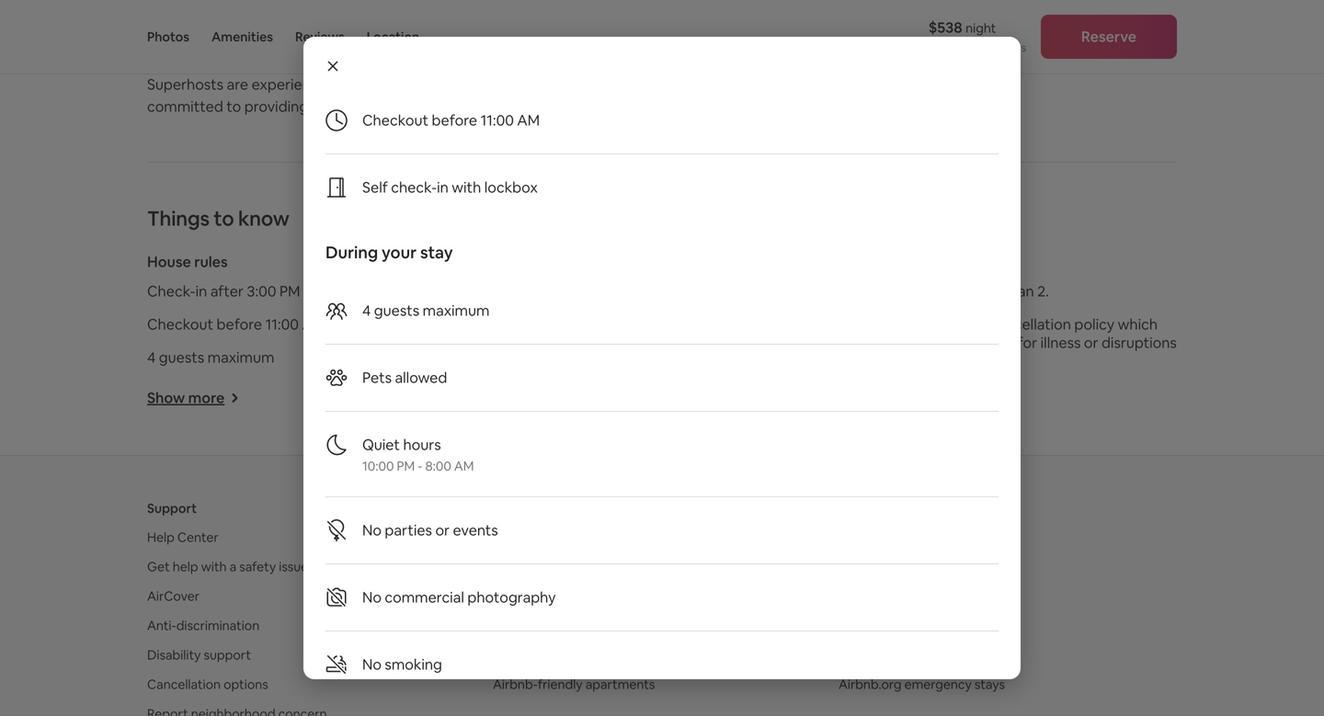 Task type: locate. For each thing, give the bounding box(es) containing it.
4 guests maximum down the stay
[[362, 301, 490, 320]]

a inside samantha is a superhost superhosts are experienced, highly rated hosts who are committed to providing great stays for guests.
[[234, 47, 242, 66]]

who
[[466, 75, 495, 94]]

if
[[931, 333, 939, 352]]

0 horizontal spatial before
[[217, 315, 262, 334]]

checkout down check-
[[147, 315, 213, 334]]

1 vertical spatial stays
[[975, 676, 1005, 693]]

2 horizontal spatial for
[[1018, 333, 1038, 352]]

checkout down rated
[[362, 111, 429, 130]]

more
[[188, 388, 225, 407], [885, 392, 921, 411]]

0 horizontal spatial 11:00
[[265, 315, 299, 334]]

2 vertical spatial before
[[217, 315, 262, 334]]

cancellation options
[[147, 676, 268, 693]]

with
[[452, 178, 481, 197], [201, 559, 227, 575]]

1 horizontal spatial 4 guests maximum
[[362, 301, 490, 320]]

in up the stay
[[437, 178, 449, 197]]

1 vertical spatial or
[[435, 521, 450, 540]]

or left the events
[[435, 521, 450, 540]]

0 vertical spatial cancellation
[[877, 282, 958, 301]]

cancellation options link
[[147, 676, 268, 693]]

4 down during
[[362, 301, 371, 320]]

community forum
[[493, 617, 602, 634]]

aircover up hosting
[[493, 559, 545, 575]]

1 horizontal spatial maximum
[[423, 301, 490, 320]]

4 guests maximum inside house rules dialog
[[362, 301, 490, 320]]

pm inside quiet hours 10:00 pm - 8:00 am
[[397, 458, 415, 475]]

in left after
[[196, 282, 207, 301]]

airbnb-friendly apartments link
[[493, 676, 655, 693]]

things
[[147, 205, 210, 232]]

guests up the show more button
[[159, 348, 204, 367]]

3 no from the top
[[362, 655, 382, 674]]

1 horizontal spatial before
[[432, 111, 477, 130]]

disability support
[[147, 647, 251, 663]]

2 horizontal spatial am
[[517, 111, 540, 130]]

a
[[234, 47, 242, 66], [230, 559, 237, 575]]

0 vertical spatial checkout
[[362, 111, 429, 130]]

during
[[326, 242, 378, 263]]

1 vertical spatial 4
[[147, 348, 156, 367]]

checkout inside house rules dialog
[[362, 111, 429, 130]]

0 horizontal spatial in
[[196, 282, 207, 301]]

2 vertical spatial am
[[454, 458, 474, 475]]

4 guests maximum up the show more button
[[147, 348, 274, 367]]

maximum
[[423, 301, 490, 320], [208, 348, 274, 367]]

are
[[227, 75, 248, 94], [498, 75, 520, 94]]

reviews button
[[295, 0, 345, 74]]

policy
[[1075, 315, 1115, 334]]

1 vertical spatial for
[[1018, 333, 1038, 352]]

1 horizontal spatial checkout before 11:00 am
[[362, 111, 540, 130]]

0 horizontal spatial for
[[389, 97, 409, 116]]

stays inside samantha is a superhost superhosts are experienced, highly rated hosts who are committed to providing great stays for guests.
[[351, 97, 386, 116]]

0 vertical spatial guests
[[374, 301, 420, 320]]

0 vertical spatial with
[[452, 178, 481, 197]]

checkout before 11:00 am down after
[[147, 315, 325, 334]]

no left commercial
[[362, 588, 382, 607]]

before down after
[[217, 315, 262, 334]]

aircover for hosts link
[[493, 559, 602, 575]]

0 vertical spatial to
[[226, 97, 241, 116]]

hosts
[[426, 75, 463, 94]]

covid-
[[915, 352, 967, 370]]

rules
[[194, 252, 228, 271]]

0 vertical spatial in
[[437, 178, 449, 197]]

check-
[[391, 178, 437, 197]]

no parties or events
[[362, 521, 498, 540]]

full
[[966, 315, 987, 334]]

0 horizontal spatial or
[[435, 521, 450, 540]]

cancellation
[[877, 282, 958, 301], [990, 315, 1071, 334]]

support
[[204, 647, 251, 663]]

0 horizontal spatial more
[[188, 388, 225, 407]]

anti-
[[147, 617, 176, 634]]

0 horizontal spatial 4
[[147, 348, 156, 367]]

0 vertical spatial 4 guests maximum
[[362, 301, 490, 320]]

your
[[382, 242, 417, 263], [536, 529, 562, 546]]

1 vertical spatial maximum
[[208, 348, 274, 367]]

night
[[966, 20, 996, 36]]

0 vertical spatial stays
[[351, 97, 386, 116]]

no left smoking
[[362, 655, 382, 674]]

emergency
[[905, 676, 972, 693]]

allowed
[[395, 368, 447, 387]]

1 vertical spatial aircover
[[147, 588, 200, 605]]

checkout before 11:00 am down hosts
[[362, 111, 540, 130]]

0 vertical spatial before
[[432, 111, 477, 130]]

1 horizontal spatial aircover
[[493, 559, 545, 575]]

or inside review the host's full cancellation policy which applies even if you cancel for illness or disruptions caused by covid-19.
[[1084, 333, 1099, 352]]

jan
[[1010, 282, 1034, 301]]

to left know
[[214, 205, 234, 232]]

or right 'illness' on the top
[[1084, 333, 1099, 352]]

0 horizontal spatial cancellation
[[877, 282, 958, 301]]

for left 'illness' on the top
[[1018, 333, 1038, 352]]

1 horizontal spatial for
[[548, 559, 565, 575]]

0 horizontal spatial with
[[201, 559, 227, 575]]

with inside house rules dialog
[[452, 178, 481, 197]]

0 horizontal spatial stays
[[351, 97, 386, 116]]

airbnb-
[[493, 676, 538, 693]]

0 horizontal spatial 4 guests maximum
[[147, 348, 274, 367]]

4
[[362, 301, 371, 320], [147, 348, 156, 367]]

a left safety
[[230, 559, 237, 575]]

stays right "emergency"
[[975, 676, 1005, 693]]

community
[[493, 617, 563, 634]]

before up full
[[961, 282, 1007, 301]]

0 horizontal spatial show
[[147, 388, 185, 407]]

cancellation down jan
[[990, 315, 1071, 334]]

1 horizontal spatial am
[[454, 458, 474, 475]]

apartments
[[586, 676, 655, 693]]

11:00 down the 3:00
[[265, 315, 299, 334]]

1 horizontal spatial guests
[[374, 301, 420, 320]]

0 horizontal spatial checkout
[[147, 315, 213, 334]]

1 horizontal spatial or
[[1084, 333, 1099, 352]]

review the host's full cancellation policy which applies even if you cancel for illness or disruptions caused by covid-19.
[[844, 315, 1177, 370]]

pm right the 3:00
[[280, 282, 300, 301]]

checkout before 11:00 am
[[362, 111, 540, 130], [147, 315, 325, 334]]

4 guests maximum
[[362, 301, 490, 320], [147, 348, 274, 367]]

1 horizontal spatial checkout
[[362, 111, 429, 130]]

1 vertical spatial in
[[196, 282, 207, 301]]

help
[[147, 529, 175, 546]]

options
[[224, 676, 268, 693]]

aircover
[[493, 559, 545, 575], [147, 588, 200, 605]]

for down rated
[[389, 97, 409, 116]]

0 horizontal spatial checkout before 11:00 am
[[147, 315, 325, 334]]

illness
[[1041, 333, 1081, 352]]

am
[[517, 111, 540, 130], [302, 315, 325, 334], [454, 458, 474, 475]]

3:00
[[247, 282, 276, 301]]

pm left - at the left
[[397, 458, 415, 475]]

0 vertical spatial or
[[1084, 333, 1099, 352]]

investors link
[[839, 617, 893, 634]]

maximum up the show more button
[[208, 348, 274, 367]]

0 horizontal spatial aircover
[[147, 588, 200, 605]]

1 horizontal spatial 4
[[362, 301, 371, 320]]

stays down highly
[[351, 97, 386, 116]]

0 vertical spatial aircover
[[493, 559, 545, 575]]

no smoking
[[362, 655, 442, 674]]

no for no parties or events
[[362, 521, 382, 540]]

2 are from the left
[[498, 75, 520, 94]]

1 vertical spatial no
[[362, 588, 382, 607]]

1 vertical spatial cancellation
[[990, 315, 1071, 334]]

are right who
[[498, 75, 520, 94]]

0 vertical spatial for
[[389, 97, 409, 116]]

pm
[[280, 282, 300, 301], [397, 458, 415, 475]]

1 horizontal spatial 11:00
[[481, 111, 514, 130]]

your up aircover for hosts link
[[536, 529, 562, 546]]

$538
[[929, 18, 963, 37]]

0 vertical spatial checkout before 11:00 am
[[362, 111, 540, 130]]

help
[[173, 559, 198, 575]]

airbnb.org emergency stays
[[839, 676, 1005, 693]]

1 horizontal spatial more
[[885, 392, 921, 411]]

applies
[[844, 333, 892, 352]]

0 horizontal spatial your
[[382, 242, 417, 263]]

with left lockbox
[[452, 178, 481, 197]]

home
[[565, 529, 599, 546]]

1 vertical spatial a
[[230, 559, 237, 575]]

guests
[[374, 301, 420, 320], [159, 348, 204, 367]]

investors
[[839, 617, 893, 634]]

2.
[[1038, 282, 1049, 301]]

help center link
[[147, 529, 219, 546]]

2 horizontal spatial before
[[961, 282, 1007, 301]]

1 vertical spatial before
[[961, 282, 1007, 301]]

airbnb.org emergency stays link
[[839, 676, 1005, 693]]

1 horizontal spatial are
[[498, 75, 520, 94]]

for inside samantha is a superhost superhosts are experienced, highly rated hosts who are committed to providing great stays for guests.
[[389, 97, 409, 116]]

samantha is a superhost superhosts are experienced, highly rated hosts who are committed to providing great stays for guests.
[[147, 47, 520, 116]]

0 horizontal spatial pm
[[280, 282, 300, 301]]

a right is
[[234, 47, 242, 66]]

1 vertical spatial your
[[536, 529, 562, 546]]

are down is
[[227, 75, 248, 94]]

you
[[943, 333, 967, 352]]

before down hosts
[[432, 111, 477, 130]]

providing
[[244, 97, 308, 116]]

for left hosts
[[548, 559, 565, 575]]

0 vertical spatial 11:00
[[481, 111, 514, 130]]

your inside house rules dialog
[[382, 242, 417, 263]]

1 no from the top
[[362, 521, 382, 540]]

0 vertical spatial pm
[[280, 282, 300, 301]]

1 horizontal spatial pm
[[397, 458, 415, 475]]

hosting
[[493, 588, 539, 605]]

your left the stay
[[382, 242, 417, 263]]

aircover for aircover for hosts
[[493, 559, 545, 575]]

guests down during your stay
[[374, 301, 420, 320]]

no for no smoking
[[362, 655, 382, 674]]

maximum down the stay
[[423, 301, 490, 320]]

location
[[367, 29, 420, 45]]

1 horizontal spatial cancellation
[[990, 315, 1071, 334]]

for
[[389, 97, 409, 116], [1018, 333, 1038, 352], [548, 559, 565, 575]]

1 horizontal spatial in
[[437, 178, 449, 197]]

1 horizontal spatial your
[[536, 529, 562, 546]]

0 vertical spatial 4
[[362, 301, 371, 320]]

1 vertical spatial pm
[[397, 458, 415, 475]]

resources
[[542, 588, 600, 605]]

new features
[[839, 559, 918, 575]]

host's
[[921, 315, 963, 334]]

with right help
[[201, 559, 227, 575]]

aircover up anti-
[[147, 588, 200, 605]]

for inside review the host's full cancellation policy which applies even if you cancel for illness or disruptions caused by covid-19.
[[1018, 333, 1038, 352]]

before
[[432, 111, 477, 130], [961, 282, 1007, 301], [217, 315, 262, 334]]

1 vertical spatial 4 guests maximum
[[147, 348, 274, 367]]

reserve
[[1081, 27, 1137, 46]]

hosting resources
[[493, 588, 600, 605]]

rated
[[386, 75, 423, 94]]

0 vertical spatial a
[[234, 47, 242, 66]]

get help with a safety issue
[[147, 559, 308, 575]]

0 vertical spatial no
[[362, 521, 382, 540]]

2 vertical spatial no
[[362, 655, 382, 674]]

2 no from the top
[[362, 588, 382, 607]]

0 horizontal spatial are
[[227, 75, 248, 94]]

your for during
[[382, 242, 417, 263]]

to left providing
[[226, 97, 241, 116]]

no left parties
[[362, 521, 382, 540]]

1 vertical spatial checkout before 11:00 am
[[147, 315, 325, 334]]

your for airbnb
[[536, 529, 562, 546]]

review
[[844, 315, 892, 334]]

11:00 down who
[[481, 111, 514, 130]]

0 vertical spatial maximum
[[423, 301, 490, 320]]

0 vertical spatial your
[[382, 242, 417, 263]]

get
[[147, 559, 170, 575]]

1 horizontal spatial show
[[844, 392, 882, 411]]

experienced,
[[252, 75, 340, 94]]

am inside quiet hours 10:00 pm - 8:00 am
[[454, 458, 474, 475]]

1 are from the left
[[227, 75, 248, 94]]

11:00 inside house rules dialog
[[481, 111, 514, 130]]

2 vertical spatial for
[[548, 559, 565, 575]]

1 horizontal spatial with
[[452, 178, 481, 197]]

center
[[177, 529, 219, 546]]

aircover for the aircover link
[[147, 588, 200, 605]]

4 up the show more button
[[147, 348, 156, 367]]

1 vertical spatial am
[[302, 315, 325, 334]]

0 horizontal spatial guests
[[159, 348, 204, 367]]

cancellation up the
[[877, 282, 958, 301]]



Task type: describe. For each thing, give the bounding box(es) containing it.
cancellation inside review the host's full cancellation policy which applies even if you cancel for illness or disruptions caused by covid-19.
[[990, 315, 1071, 334]]

aircover for hosts
[[493, 559, 602, 575]]

photography
[[468, 588, 556, 607]]

airbnb your home link
[[493, 529, 599, 546]]

discrimination
[[176, 617, 260, 634]]

cancel
[[971, 333, 1015, 352]]

disability
[[147, 647, 201, 663]]

1 horizontal spatial stays
[[975, 676, 1005, 693]]

disability support link
[[147, 647, 251, 663]]

events
[[453, 521, 498, 540]]

after
[[210, 282, 244, 301]]

airbnb
[[493, 529, 533, 546]]

1 vertical spatial to
[[214, 205, 234, 232]]

cancellation
[[147, 676, 221, 693]]

great
[[311, 97, 348, 116]]

location button
[[367, 0, 420, 74]]

show more button
[[147, 388, 239, 407]]

reviews
[[295, 29, 345, 45]]

stay
[[420, 242, 453, 263]]

$538 night 60 reviews
[[929, 18, 1026, 55]]

parties
[[385, 521, 432, 540]]

1 vertical spatial with
[[201, 559, 227, 575]]

which
[[1118, 315, 1158, 334]]

community forum link
[[493, 617, 602, 634]]

lockbox
[[484, 178, 538, 197]]

-
[[418, 458, 423, 475]]

amenities
[[211, 29, 273, 45]]

aircover link
[[147, 588, 200, 605]]

commercial
[[385, 588, 464, 607]]

8:00
[[425, 458, 451, 475]]

self check-in with lockbox
[[362, 178, 538, 197]]

amenities button
[[211, 0, 273, 74]]

features
[[868, 559, 918, 575]]

hosts
[[568, 559, 602, 575]]

know
[[238, 205, 289, 232]]

self
[[362, 178, 388, 197]]

1 vertical spatial checkout
[[147, 315, 213, 334]]

safety
[[239, 559, 276, 575]]

guests inside house rules dialog
[[374, 301, 420, 320]]

things to know
[[147, 205, 289, 232]]

in inside house rules dialog
[[437, 178, 449, 197]]

10:00
[[362, 458, 394, 475]]

0 horizontal spatial am
[[302, 315, 325, 334]]

maximum inside house rules dialog
[[423, 301, 490, 320]]

samantha
[[147, 47, 217, 66]]

new
[[839, 559, 866, 575]]

house rules dialog
[[303, 0, 1021, 716]]

even
[[895, 333, 927, 352]]

airbnb-friendly apartments
[[493, 676, 655, 693]]

quiet hours 10:00 pm - 8:00 am
[[362, 435, 474, 475]]

anti-discrimination link
[[147, 617, 260, 634]]

issue
[[279, 559, 308, 575]]

1 horizontal spatial show more
[[844, 392, 921, 411]]

check-
[[147, 282, 196, 301]]

get help with a safety issue link
[[147, 559, 308, 575]]

friendly
[[538, 676, 583, 693]]

free cancellation before jan 2.
[[844, 282, 1049, 301]]

hours
[[403, 435, 441, 454]]

no for no commercial photography
[[362, 588, 382, 607]]

free
[[844, 282, 873, 301]]

no commercial photography
[[362, 588, 556, 607]]

airbnb.org
[[839, 676, 902, 693]]

0 vertical spatial am
[[517, 111, 540, 130]]

4 inside house rules dialog
[[362, 301, 371, 320]]

0 horizontal spatial maximum
[[208, 348, 274, 367]]

photos
[[147, 29, 189, 45]]

superhost
[[245, 47, 316, 66]]

new features link
[[839, 559, 918, 575]]

help center
[[147, 529, 219, 546]]

highly
[[343, 75, 383, 94]]

is
[[220, 47, 230, 66]]

19.
[[967, 352, 985, 370]]

before inside house rules dialog
[[432, 111, 477, 130]]

disruptions
[[1102, 333, 1177, 352]]

1 vertical spatial 11:00
[[265, 315, 299, 334]]

pets allowed
[[362, 368, 447, 387]]

or inside house rules dialog
[[435, 521, 450, 540]]

checkout before 11:00 am inside house rules dialog
[[362, 111, 540, 130]]

hosting resources link
[[493, 588, 600, 605]]

to inside samantha is a superhost superhosts are experienced, highly rated hosts who are committed to providing great stays for guests.
[[226, 97, 241, 116]]

by
[[896, 352, 912, 370]]

during your stay
[[326, 242, 453, 263]]

guests.
[[412, 97, 461, 116]]

1 vertical spatial guests
[[159, 348, 204, 367]]

anti-discrimination
[[147, 617, 260, 634]]

house
[[147, 252, 191, 271]]

0 horizontal spatial show more
[[147, 388, 225, 407]]

60
[[972, 40, 985, 55]]



Task type: vqa. For each thing, say whether or not it's contained in the screenshot.
search box
no



